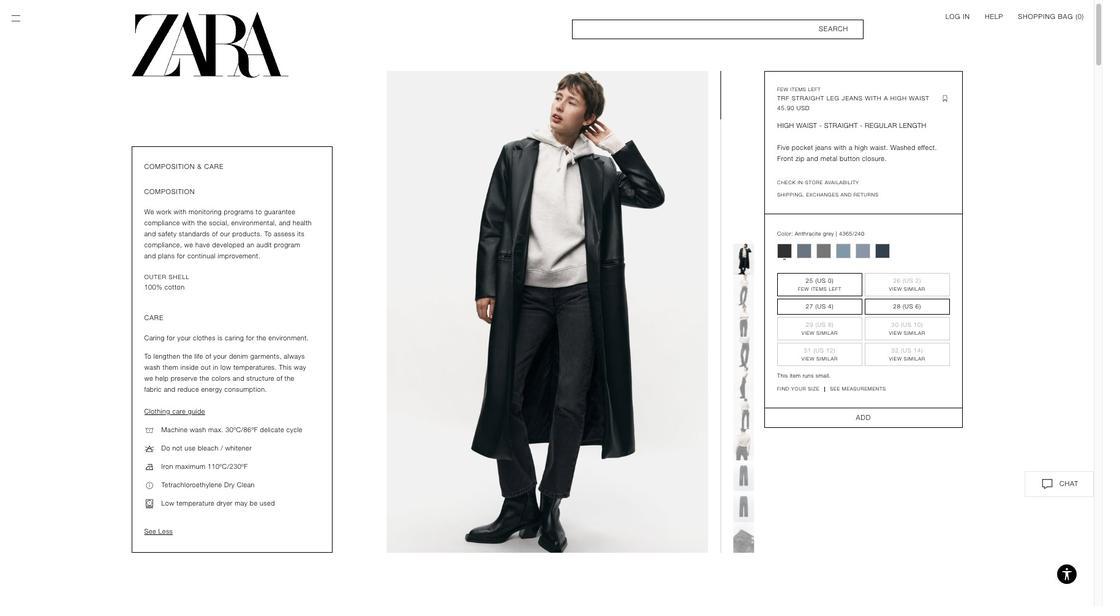 Task type: locate. For each thing, give the bounding box(es) containing it.
1 vertical spatial high
[[777, 122, 794, 130]]

cycle
[[286, 426, 302, 434]]

anthracite
[[795, 231, 821, 237]]

similar inside 30 (us 10) view similar
[[904, 331, 925, 336]]

view inside 30 (us 10) view similar
[[889, 331, 902, 336]]

audit
[[256, 241, 272, 249]]

energy
[[201, 386, 222, 394]]

1 horizontal spatial we
[[184, 241, 193, 249]]

1 horizontal spatial -
[[860, 122, 863, 130]]

check in-store availability button
[[777, 179, 950, 187]]

high
[[890, 95, 907, 102], [777, 122, 794, 130]]

view for 26
[[889, 287, 902, 292]]

zara trf straight leg jeans with a high waist - anthracite grey - image 0 image
[[387, 71, 708, 553], [733, 244, 754, 275]]

1 horizontal spatial your
[[213, 353, 227, 361]]

(us right 31
[[813, 347, 824, 354]]

0 horizontal spatial to
[[144, 353, 151, 361]]

the up the "garments,"
[[257, 334, 266, 342]]

view inside 31 (us 12) view similar
[[802, 356, 815, 362]]

0 vertical spatial this
[[279, 364, 292, 372]]

29
[[806, 322, 813, 328]]

(us
[[815, 277, 826, 284], [903, 277, 913, 284], [815, 303, 826, 310], [903, 303, 913, 310], [815, 322, 826, 328], [901, 322, 912, 328], [813, 347, 824, 354], [901, 347, 912, 354]]

similar inside 31 (us 12) view similar
[[816, 356, 838, 362]]

0 horizontal spatial we
[[144, 375, 153, 383]]

0 horizontal spatial care
[[144, 314, 164, 322]]

denim
[[229, 353, 248, 361]]

(us inside 29 (us 8) view similar
[[815, 322, 826, 328]]

similar down 2)
[[904, 287, 925, 292]]

compliance
[[144, 219, 180, 227]]

1 horizontal spatial of
[[212, 230, 218, 238]]

wash up the help
[[144, 364, 161, 372]]

and down availability
[[841, 192, 852, 198]]

this left the item
[[777, 373, 788, 379]]

view inside 26 (us 2) view similar
[[889, 287, 902, 292]]

accessibility image
[[1055, 562, 1079, 587]]

clothes
[[193, 334, 216, 342]]

for right caring
[[167, 334, 175, 342]]

your down the item
[[791, 386, 806, 392]]

and right zip
[[807, 155, 818, 163]]

0 vertical spatial waist
[[909, 95, 929, 102]]

straight up a
[[824, 122, 858, 130]]

see down small.
[[830, 386, 840, 392]]

with left a
[[834, 144, 847, 152]]

2 - from the left
[[860, 122, 863, 130]]

of right structure
[[276, 375, 282, 383]]

30 (us 10) view similar
[[889, 322, 925, 336]]

- up "jeans"
[[819, 122, 822, 130]]

to up audit
[[264, 230, 272, 238]]

100%
[[144, 284, 162, 292]]

0 vertical spatial we
[[184, 241, 193, 249]]

0 horizontal spatial for
[[167, 334, 175, 342]]

composition left &
[[144, 163, 195, 171]]

- left regular
[[860, 122, 863, 130]]

(us for 32
[[901, 347, 912, 354]]

with right the work
[[174, 208, 186, 216]]

effect.
[[918, 144, 937, 152]]

(us left 2)
[[903, 277, 913, 284]]

similar inside 26 (us 2) view similar
[[904, 287, 925, 292]]

an
[[247, 241, 254, 249]]

-
[[819, 122, 822, 130], [860, 122, 863, 130]]

high
[[855, 144, 868, 152]]

tetrachloroethylene dry clean
[[161, 481, 255, 489]]

1 horizontal spatial for
[[177, 252, 185, 260]]

2 horizontal spatial of
[[276, 375, 282, 383]]

1 vertical spatial of
[[205, 353, 211, 361]]

(us for 31
[[813, 347, 824, 354]]

view down 30
[[889, 331, 902, 336]]

zara trf straight leg jeans with a high waist - anthracite grey - image 5 image
[[733, 398, 754, 429]]

(us for 25
[[815, 277, 826, 284]]

structure
[[247, 375, 274, 383]]

clothing
[[144, 408, 170, 416]]

(us inside the 25 (us 0) few items left
[[815, 277, 826, 284]]

0 horizontal spatial this
[[279, 364, 292, 372]]

1 horizontal spatial to
[[264, 230, 272, 238]]

25 (us 0) few items left
[[798, 277, 841, 292]]

runs
[[803, 373, 814, 379]]

similar down 12)
[[816, 356, 838, 362]]

similar down 8)
[[816, 331, 838, 336]]

zara logo united states. go to homepage image
[[131, 12, 289, 78]]

social,
[[209, 219, 229, 227]]

standards
[[179, 230, 210, 238]]

0 horizontal spatial waist
[[796, 122, 817, 130]]

12)
[[826, 347, 836, 354]]

waist down usd
[[796, 122, 817, 130]]

0 vertical spatial to
[[264, 230, 272, 238]]

0 horizontal spatial your
[[177, 334, 191, 342]]

26
[[893, 277, 901, 284]]

:
[[791, 231, 793, 237]]

similar inside 29 (us 8) view similar
[[816, 331, 838, 336]]

the
[[197, 219, 207, 227], [257, 334, 266, 342], [182, 353, 192, 361], [200, 375, 209, 383], [285, 375, 294, 383]]

32
[[891, 347, 899, 354]]

0 vertical spatial with
[[834, 144, 847, 152]]

(us inside 30 (us 10) view similar
[[901, 322, 912, 328]]

0 horizontal spatial -
[[819, 122, 822, 130]]

0 vertical spatial your
[[177, 334, 191, 342]]

low temperature dryer may be used
[[161, 500, 275, 508]]

zara trf straight leg jeans with a high waist - anthracite grey - image 3 image
[[733, 337, 754, 368]]

see inside button
[[144, 528, 156, 536]]

1 vertical spatial care
[[144, 314, 164, 322]]

improvement.
[[218, 252, 260, 260]]

shipping, exchanges and returns
[[777, 192, 879, 198]]

and inside five pocket jeans with a high waist. washed effect. front zip and metal button closure.
[[807, 155, 818, 163]]

(us left 8)
[[815, 322, 826, 328]]

1 vertical spatial this
[[777, 373, 788, 379]]

32 (us 14) view similar
[[889, 347, 925, 362]]

bag
[[1058, 13, 1073, 21]]

(us right 32
[[901, 347, 912, 354]]

1 horizontal spatial wash
[[190, 426, 206, 434]]

your
[[177, 334, 191, 342], [213, 353, 227, 361], [791, 386, 806, 392]]

inside
[[180, 364, 199, 372]]

tray icon image
[[1040, 477, 1055, 492]]

for right plans
[[177, 252, 185, 260]]

leg
[[827, 95, 840, 102]]

[car]7 image
[[144, 426, 154, 435]]

zip
[[796, 155, 805, 163]]

monitoring
[[189, 208, 222, 216]]

and down compliance
[[144, 230, 156, 238]]

110ºc/230ºf
[[208, 463, 248, 471]]

[car]31 image
[[144, 499, 154, 509]]

programs
[[224, 208, 254, 216]]

dryer
[[217, 500, 233, 508]]

composition up the work
[[144, 188, 195, 196]]

(us inside 32 (us 14) view similar
[[901, 347, 912, 354]]

clean
[[237, 481, 255, 489]]

1 horizontal spatial high
[[890, 95, 907, 102]]

in
[[963, 13, 970, 21]]

chat
[[1060, 480, 1079, 488]]

log in link
[[945, 12, 970, 22]]

with up standards
[[182, 219, 195, 227]]

(us up 'items'
[[815, 277, 826, 284]]

view down 29
[[802, 331, 815, 336]]

zara trf straight leg jeans with a high waist - anthracite grey - image 4 image
[[733, 367, 754, 398]]

2 vertical spatial your
[[791, 386, 806, 392]]

high down 45.90
[[777, 122, 794, 130]]

this down always
[[279, 364, 292, 372]]

(us right 30
[[901, 322, 912, 328]]

and left plans
[[144, 252, 156, 260]]

size
[[808, 386, 820, 392]]

for right the caring
[[246, 334, 254, 342]]

and down the help
[[164, 386, 176, 394]]

always
[[284, 353, 305, 361]]

similar for 12)
[[816, 356, 838, 362]]

1 vertical spatial see
[[144, 528, 156, 536]]

wash inside to lengthen the life of your denim garments, always wash them inside out in low temperatures. this way we help preserve the colors and structure of the fabric and reduce energy consumption.
[[144, 364, 161, 372]]

similar
[[904, 287, 925, 292], [816, 331, 838, 336], [904, 331, 925, 336], [816, 356, 838, 362], [904, 356, 925, 362]]

0 vertical spatial wash
[[144, 364, 161, 372]]

2 composition from the top
[[144, 188, 195, 196]]

[car]18 image
[[144, 462, 154, 472]]

0 vertical spatial see
[[830, 386, 840, 392]]

item
[[790, 373, 801, 379]]

to inside we work with monitoring programs to guarantee compliance with the social, environmental, and health and safety standards of our products. to assess its compliance, we have developed an audit program and plans for continual improvement.
[[264, 230, 272, 238]]

view inside 32 (us 14) view similar
[[889, 356, 902, 362]]

straight down left
[[792, 95, 824, 102]]

1 horizontal spatial this
[[777, 373, 788, 379]]

1 vertical spatial we
[[144, 375, 153, 383]]

waist left add item to wishlist image
[[909, 95, 929, 102]]

(us left 6) at the right
[[903, 303, 913, 310]]

iron
[[161, 463, 173, 471]]

high right a
[[890, 95, 907, 102]]

your up in
[[213, 353, 227, 361]]

view down 26
[[889, 287, 902, 292]]

guarantee
[[264, 208, 295, 216]]

care up caring
[[144, 314, 164, 322]]

similar down 14)
[[904, 356, 925, 362]]

0 vertical spatial composition
[[144, 163, 195, 171]]

to left lengthen
[[144, 353, 151, 361]]

caring
[[144, 334, 165, 342]]

wash left max.
[[190, 426, 206, 434]]

care right &
[[204, 163, 224, 171]]

2 horizontal spatial your
[[791, 386, 806, 392]]

(us left 4)
[[815, 303, 826, 310]]

(us inside 31 (us 12) view similar
[[813, 347, 824, 354]]

in-
[[798, 180, 805, 186]]

the inside we work with monitoring programs to guarantee compliance with the social, environmental, and health and safety standards of our products. to assess its compliance, we have developed an audit program and plans for continual improvement.
[[197, 219, 207, 227]]

to
[[264, 230, 272, 238], [144, 353, 151, 361]]

0 vertical spatial of
[[212, 230, 218, 238]]

0 horizontal spatial wash
[[144, 364, 161, 372]]

cotton
[[165, 284, 185, 292]]

garments,
[[250, 353, 282, 361]]

exchanges
[[806, 192, 839, 198]]

1 horizontal spatial care
[[204, 163, 224, 171]]

see
[[830, 386, 840, 392], [144, 528, 156, 536]]

1 vertical spatial composition
[[144, 188, 195, 196]]

button
[[840, 155, 860, 163]]

continual
[[187, 252, 216, 260]]

help
[[155, 375, 169, 383]]

few items left
[[777, 87, 821, 92]]

view inside 29 (us 8) view similar
[[802, 331, 815, 336]]

similar inside 32 (us 14) view similar
[[904, 356, 925, 362]]

of right "life"
[[205, 353, 211, 361]]

view for 31
[[802, 356, 815, 362]]

low
[[161, 500, 174, 508]]

0 vertical spatial high
[[890, 95, 907, 102]]

view for 29
[[802, 331, 815, 336]]

we up the fabric
[[144, 375, 153, 383]]

to inside to lengthen the life of your denim garments, always wash them inside out in low temperatures. this way we help preserve the colors and structure of the fabric and reduce energy consumption.
[[144, 353, 151, 361]]

0 horizontal spatial see
[[144, 528, 156, 536]]

closure.
[[862, 155, 887, 163]]

similar for 10)
[[904, 331, 925, 336]]

with
[[865, 95, 882, 102]]

zara trf straight leg jeans with a high waist - anthracite grey - image 9 image
[[733, 522, 754, 553]]

0 horizontal spatial zara trf straight leg jeans with a high waist - anthracite grey - image 0 image
[[387, 71, 708, 553]]

with inside five pocket jeans with a high waist. washed effect. front zip and metal button closure.
[[834, 144, 847, 152]]

similar down 10)
[[904, 331, 925, 336]]

(us inside 26 (us 2) view similar
[[903, 277, 913, 284]]

iron maximum 110ºc/230ºf
[[161, 463, 248, 471]]

see left less
[[144, 528, 156, 536]]

30
[[891, 322, 899, 328]]

we down standards
[[184, 241, 193, 249]]

view down 31
[[802, 356, 815, 362]]

consumption.
[[224, 386, 267, 394]]

the down "monitoring" on the top left of the page
[[197, 219, 207, 227]]

metal
[[820, 155, 838, 163]]

view
[[889, 287, 902, 292], [802, 331, 815, 336], [889, 331, 902, 336], [802, 356, 815, 362], [889, 356, 902, 362]]

1 vertical spatial to
[[144, 353, 151, 361]]

30ºc/86ºf
[[226, 426, 258, 434]]

this
[[279, 364, 292, 372], [777, 373, 788, 379]]

your left clothes
[[177, 334, 191, 342]]

1 vertical spatial your
[[213, 353, 227, 361]]

1 composition from the top
[[144, 163, 195, 171]]

left
[[829, 287, 841, 292]]

shipping,
[[777, 192, 804, 198]]

0 status
[[1078, 13, 1082, 21]]

a
[[884, 95, 888, 102]]

1 - from the left
[[819, 122, 822, 130]]

view down 32
[[889, 356, 902, 362]]

of left our
[[212, 230, 218, 238]]

check
[[777, 180, 796, 186]]

0 horizontal spatial of
[[205, 353, 211, 361]]



Task type: vqa. For each thing, say whether or not it's contained in the screenshot.
COLOR : ANTHRACITE GREY | 4365/240
yes



Task type: describe. For each thing, give the bounding box(es) containing it.
for inside we work with monitoring programs to guarantee compliance with the social, environmental, and health and safety standards of our products. to assess its compliance, we have developed an audit program and plans for continual improvement.
[[177, 252, 185, 260]]

2 horizontal spatial for
[[246, 334, 254, 342]]

2 vertical spatial of
[[276, 375, 282, 383]]

0 horizontal spatial high
[[777, 122, 794, 130]]

log
[[945, 13, 960, 21]]

whitener
[[225, 445, 252, 453]]

may
[[235, 500, 248, 508]]

help link
[[985, 12, 1003, 22]]

1 vertical spatial waist
[[796, 122, 817, 130]]

1 vertical spatial wash
[[190, 426, 206, 434]]

maximum
[[175, 463, 206, 471]]

clothing care guide link
[[144, 408, 205, 416]]

color : anthracite grey | 4365/240
[[777, 231, 864, 237]]

do not use bleach / whitener
[[161, 445, 252, 453]]

view for 32
[[889, 356, 902, 362]]

environmental,
[[231, 219, 277, 227]]

and up consumption.
[[233, 375, 244, 383]]

use
[[185, 445, 196, 453]]

0 vertical spatial straight
[[792, 95, 824, 102]]

machine wash max. 30ºc/86ºf delicate cycle
[[161, 426, 302, 434]]

we inside to lengthen the life of your denim garments, always wash them inside out in low temperatures. this way we help preserve the colors and structure of the fabric and reduce energy consumption.
[[144, 375, 153, 383]]

zara trf straight leg jeans with a high waist - anthracite grey - image 1 image
[[733, 275, 754, 306]]

31 (us 12) view similar
[[802, 347, 838, 362]]

five
[[777, 144, 790, 152]]

the down way
[[285, 375, 294, 383]]

health
[[293, 219, 312, 227]]

zara trf straight leg jeans with a high waist - anthracite grey - image 8 image
[[733, 491, 754, 522]]

similar for 14)
[[904, 356, 925, 362]]

zara trf straight leg jeans with a high waist - anthracite grey - image 2 image
[[733, 306, 754, 337]]

(us for 30
[[901, 322, 912, 328]]

Product search search field
[[572, 20, 864, 39]]

and up "assess"
[[279, 219, 291, 227]]

its
[[297, 230, 304, 238]]

returns
[[854, 192, 879, 198]]

[car]125 image
[[144, 481, 154, 491]]

caring for your clothes is caring for the environment.
[[144, 334, 309, 342]]

26 (us 2) view similar
[[889, 277, 925, 292]]

10)
[[914, 322, 923, 328]]

and inside "button"
[[841, 192, 852, 198]]

compliance,
[[144, 241, 182, 249]]

of inside we work with monitoring programs to guarantee compliance with the social, environmental, and health and safety standards of our products. to assess its compliance, we have developed an audit program and plans for continual improvement.
[[212, 230, 218, 238]]

see less
[[144, 528, 173, 536]]

trf
[[777, 95, 789, 102]]

jeans
[[842, 95, 863, 102]]

(us for 29
[[815, 322, 826, 328]]

select a size list box
[[777, 273, 950, 366]]

1 vertical spatial straight
[[824, 122, 858, 130]]

out
[[201, 364, 211, 372]]

find
[[777, 386, 789, 392]]

fabric
[[144, 386, 162, 394]]

similar for 8)
[[816, 331, 838, 336]]

assess
[[274, 230, 295, 238]]

shell
[[169, 274, 190, 281]]

left
[[808, 87, 821, 92]]

program
[[274, 241, 300, 249]]

6)
[[915, 303, 921, 310]]

add
[[856, 414, 871, 422]]

be
[[250, 500, 258, 508]]

the up inside at the bottom left of the page
[[182, 353, 192, 361]]

availability
[[825, 180, 859, 186]]

composition & care
[[144, 163, 224, 171]]

store
[[805, 180, 823, 186]]

items
[[811, 287, 827, 292]]

[car]14 image
[[144, 444, 154, 454]]

work
[[156, 208, 172, 216]]

safety
[[158, 230, 177, 238]]

0)
[[828, 277, 834, 284]]

add button
[[764, 409, 962, 428]]

measurements
[[842, 386, 886, 392]]

)
[[1082, 13, 1084, 21]]

28
[[893, 303, 901, 310]]

45.90 usd
[[777, 105, 810, 111]]

0 vertical spatial care
[[204, 163, 224, 171]]

see less button
[[144, 527, 173, 538]]

2 vertical spatial with
[[182, 219, 195, 227]]

we inside we work with monitoring programs to guarantee compliance with the social, environmental, and health and safety standards of our products. to assess its compliance, we have developed an audit program and plans for continual improvement.
[[184, 241, 193, 249]]

used
[[260, 500, 275, 508]]

composition for composition & care
[[144, 163, 195, 171]]

view for 30
[[889, 331, 902, 336]]

items
[[790, 87, 806, 92]]

28 (us 6)
[[893, 303, 921, 310]]

do
[[161, 445, 170, 453]]

(
[[1076, 13, 1078, 21]]

to lengthen the life of your denim garments, always wash them inside out in low temperatures. this way we help preserve the colors and structure of the fabric and reduce energy consumption.
[[144, 353, 308, 394]]

grey
[[823, 231, 834, 237]]

the down out
[[200, 375, 209, 383]]

chat button
[[1025, 472, 1094, 497]]

dry
[[224, 481, 235, 489]]

4)
[[828, 303, 834, 310]]

our
[[220, 230, 230, 238]]

small.
[[816, 373, 831, 379]]

preserve
[[171, 375, 197, 383]]

shopping bag ( 0 )
[[1018, 13, 1084, 21]]

|
[[836, 231, 837, 237]]

1 horizontal spatial see
[[830, 386, 840, 392]]

(us for 26
[[903, 277, 913, 284]]

colors
[[212, 375, 231, 383]]

your inside to lengthen the life of your denim garments, always wash them inside out in low temperatures. this way we help preserve the colors and structure of the fabric and reduce energy consumption.
[[213, 353, 227, 361]]

less
[[158, 528, 173, 536]]

(us for 28
[[903, 303, 913, 310]]

outer shell 100% cotton
[[144, 274, 190, 292]]

similar for 2)
[[904, 287, 925, 292]]

not
[[172, 445, 182, 453]]

zara trf straight leg jeans with a high waist - anthracite grey - image 6 image
[[733, 429, 754, 460]]

zara trf straight leg jeans with a high waist - anthracite grey - image 7 image
[[733, 460, 754, 491]]

1 horizontal spatial zara trf straight leg jeans with a high waist - anthracite grey - image 0 image
[[733, 244, 754, 275]]

help
[[985, 13, 1003, 21]]

in
[[213, 364, 218, 372]]

1 horizontal spatial waist
[[909, 95, 929, 102]]

bleach
[[198, 445, 218, 453]]

1 vertical spatial with
[[174, 208, 186, 216]]

add item to wishlist image
[[940, 94, 950, 104]]

this item runs small.
[[777, 373, 831, 379]]

jeans
[[815, 144, 832, 152]]

(us for 27
[[815, 303, 826, 310]]

clothing care guide
[[144, 408, 205, 416]]

few
[[798, 287, 809, 292]]

31
[[804, 347, 811, 354]]

we
[[144, 208, 154, 216]]

regular
[[865, 122, 897, 130]]

see measurements button
[[825, 386, 886, 393]]

this inside to lengthen the life of your denim garments, always wash them inside out in low temperatures. this way we help preserve the colors and structure of the fabric and reduce energy consumption.
[[279, 364, 292, 372]]

open menu image
[[10, 12, 22, 24]]

search link
[[572, 20, 864, 39]]

composition for composition
[[144, 188, 195, 196]]



